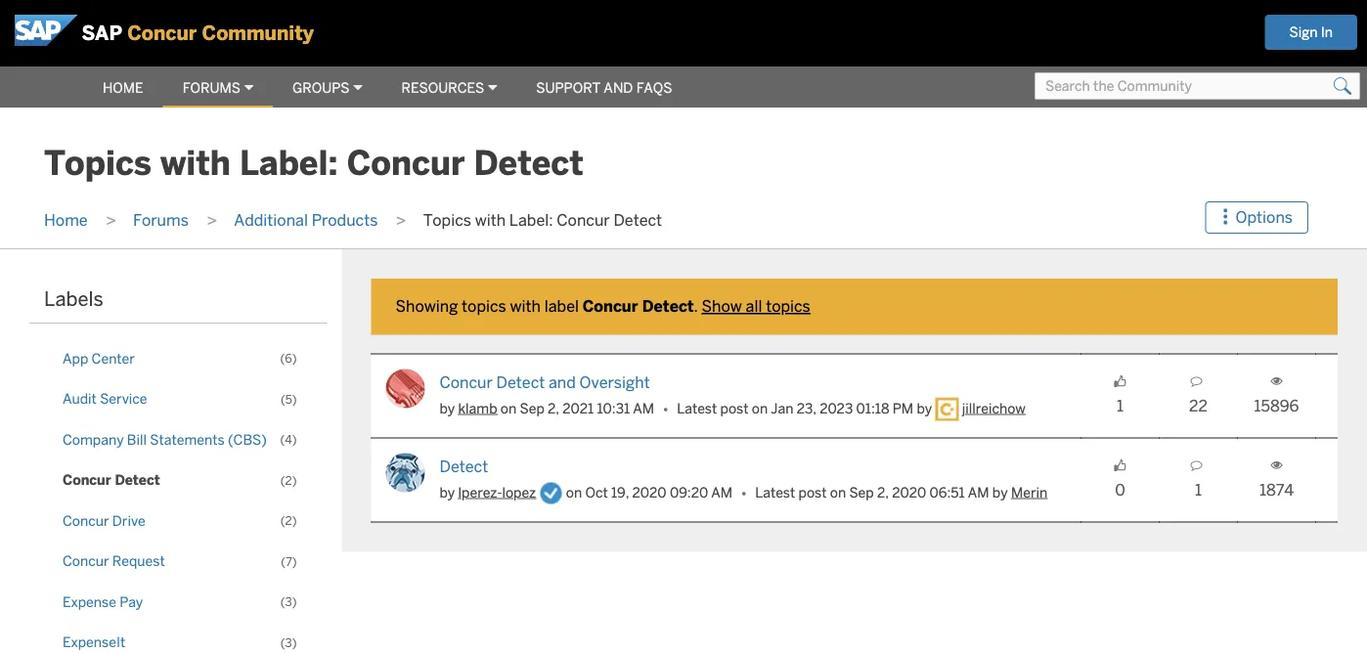 Task type: describe. For each thing, give the bounding box(es) containing it.
merin
[[1011, 484, 1048, 501]]

groups
[[293, 79, 350, 97]]

forums link for additional products
[[123, 210, 198, 230]]

concur drive link
[[49, 506, 308, 537]]

expense pay
[[63, 593, 143, 611]]

1 topics from the left
[[462, 297, 506, 317]]

show all topics link
[[702, 297, 811, 317]]

1 (2) from the top
[[281, 473, 297, 488]]

sign in link
[[1265, 15, 1358, 50]]

(5)
[[281, 392, 297, 407]]

lperez-
[[458, 484, 502, 501]]

klamb
[[458, 399, 497, 417]]

sign
[[1290, 23, 1318, 41]]

faqs
[[636, 79, 672, 97]]

sap image
[[15, 15, 78, 46]]

23,
[[797, 399, 817, 417]]

expenseit link
[[49, 628, 308, 653]]

jillreichow link
[[962, 399, 1026, 417]]

list containing home
[[34, 192, 1216, 249]]

lperez lopez image
[[386, 453, 425, 493]]

sap concur employee image
[[936, 398, 959, 421]]

sign in
[[1290, 23, 1333, 41]]

sap
[[82, 21, 122, 46]]

showing topics with label concur detect . show all topics
[[396, 297, 811, 317]]

pay
[[120, 593, 143, 611]]

support
[[536, 79, 601, 97]]

(3) for expense pay
[[280, 595, 297, 610]]

2 vertical spatial with
[[510, 297, 541, 317]]

concur left drive in the bottom of the page
[[63, 512, 109, 530]]

products
[[312, 210, 378, 230]]

concur up 'expense'
[[63, 553, 109, 570]]

resources link
[[382, 70, 517, 106]]

concur request link
[[49, 546, 308, 577]]

post for detect
[[799, 484, 827, 501]]

additional
[[234, 210, 308, 230]]

concur up klamb
[[440, 373, 493, 393]]

forums link for groups
[[163, 70, 273, 106]]

detect link
[[440, 457, 488, 477]]

audit service
[[63, 390, 147, 408]]

community
[[202, 21, 314, 46]]

0 horizontal spatial 1
[[1117, 396, 1124, 416]]

‎sep for 2021
[[520, 399, 545, 417]]

1 2020 from the left
[[632, 484, 667, 501]]

0 vertical spatial topics
[[44, 142, 151, 185]]

company
[[63, 431, 124, 449]]

jillreichow
[[962, 399, 1026, 417]]

latest for concur detect and oversight
[[677, 399, 717, 417]]

bill
[[127, 431, 147, 449]]

(6)
[[280, 351, 297, 366]]

service
[[100, 390, 147, 408]]

oversight
[[580, 373, 650, 393]]

home for groups
[[103, 79, 143, 97]]

request
[[112, 553, 165, 570]]

2021
[[563, 399, 594, 417]]

1 horizontal spatial with
[[475, 210, 506, 230]]

klamb image
[[386, 369, 425, 408]]

latest post on ‎jan 23, 2023 01:18 pm by
[[677, 399, 936, 417]]

in
[[1321, 23, 1333, 41]]

expense
[[63, 593, 116, 611]]

company bill statements (cbs)
[[63, 431, 267, 449]]

concur detect and oversight
[[440, 373, 650, 393]]

support and faqs link
[[517, 70, 692, 106]]

concur drive
[[63, 512, 146, 530]]

topics inside list
[[423, 210, 471, 230]]

lopez
[[502, 484, 536, 501]]

2 2020 from the left
[[892, 484, 926, 501]]

concur detect and oversight link
[[440, 373, 650, 393]]

expense pay link
[[49, 587, 308, 618]]

0
[[1115, 480, 1126, 500]]

concur up showing topics with label concur detect . show all topics
[[557, 210, 610, 230]]

labels
[[44, 287, 103, 312]]

1 vertical spatial topics with label: concur detect
[[423, 210, 662, 230]]

concur up products
[[347, 142, 465, 185]]

groups link
[[273, 70, 382, 106]]

09:20
[[670, 484, 708, 501]]

0 horizontal spatial and
[[549, 373, 576, 393]]

2 (2) from the top
[[281, 514, 297, 529]]

additional products
[[234, 210, 378, 230]]

(7)
[[281, 554, 297, 569]]

audit
[[63, 390, 97, 408]]

15896
[[1254, 396, 1299, 416]]

post for concur detect and oversight
[[720, 399, 749, 417]]

center
[[92, 350, 135, 367]]

expenseit
[[63, 634, 125, 652]]



Task type: locate. For each thing, give the bounding box(es) containing it.
on ‎oct 19, 2020 09:20 am
[[566, 484, 733, 501]]

(3)
[[280, 595, 297, 610], [280, 635, 297, 651]]

am right 09:20 at the bottom
[[711, 484, 733, 501]]

0 horizontal spatial 2,
[[548, 399, 560, 417]]

home link down sap
[[83, 70, 163, 106]]

by
[[440, 399, 455, 417], [917, 399, 932, 417], [440, 484, 458, 501], [993, 484, 1008, 501]]

0 horizontal spatial home
[[44, 210, 88, 230]]

pm
[[893, 399, 914, 417]]

1 vertical spatial post
[[799, 484, 827, 501]]

and left the faqs
[[604, 79, 633, 97]]

(2) up (7)
[[281, 514, 297, 529]]

home down sap
[[103, 79, 143, 97]]

on for by klamb on ‎sep 2, 2021 10:31 am
[[501, 399, 517, 417]]

0 horizontal spatial am
[[633, 399, 655, 417]]

home link inside list
[[34, 210, 97, 230]]

label:
[[240, 142, 338, 185], [509, 210, 553, 230]]

am right 10:31
[[633, 399, 655, 417]]

detect left show
[[642, 297, 694, 317]]

1 horizontal spatial am
[[711, 484, 733, 501]]

sap concur community
[[82, 21, 314, 46]]

2020 left 06:51
[[892, 484, 926, 501]]

0 vertical spatial label:
[[240, 142, 338, 185]]

lperez-lopez
[[458, 484, 536, 501]]

2, for 2021
[[548, 399, 560, 417]]

2 topics from the left
[[766, 297, 811, 317]]

Search the Community text field
[[1035, 72, 1361, 100]]

2 horizontal spatial am
[[968, 484, 989, 501]]

0 vertical spatial forums link
[[163, 70, 273, 106]]

1 horizontal spatial label:
[[509, 210, 553, 230]]

klamb link
[[458, 399, 497, 417]]

2020
[[632, 484, 667, 501], [892, 484, 926, 501]]

2023
[[820, 399, 853, 417]]

latest
[[677, 399, 717, 417], [755, 484, 795, 501]]

1 vertical spatial 1
[[1195, 480, 1202, 500]]

home link for groups
[[83, 70, 163, 106]]

1 vertical spatial (3)
[[280, 635, 297, 651]]

latest right 10:31
[[677, 399, 717, 417]]

support and faqs
[[536, 79, 672, 97]]

0 horizontal spatial topics
[[44, 142, 151, 185]]

by down detect link
[[440, 484, 458, 501]]

app
[[63, 350, 88, 367]]

1 horizontal spatial post
[[799, 484, 827, 501]]

post down 23,
[[799, 484, 827, 501]]

detect
[[474, 142, 584, 185], [614, 210, 662, 230], [642, 297, 694, 317], [496, 373, 545, 393], [440, 457, 488, 477]]

topics right all
[[766, 297, 811, 317]]

forums for additional products
[[133, 210, 189, 230]]

0 vertical spatial with
[[160, 142, 231, 185]]

2 horizontal spatial with
[[510, 297, 541, 317]]

and
[[604, 79, 633, 97], [549, 373, 576, 393]]

.
[[694, 297, 698, 317]]

on right klamb link
[[501, 399, 517, 417]]

19,
[[611, 484, 629, 501]]

label: up label
[[509, 210, 553, 230]]

home
[[103, 79, 143, 97], [44, 210, 88, 230]]

1 vertical spatial latest
[[755, 484, 795, 501]]

0 vertical spatial 2,
[[548, 399, 560, 417]]

‎sep for 2020
[[849, 484, 874, 501]]

1 vertical spatial (2)
[[281, 514, 297, 529]]

2, left 06:51
[[877, 484, 889, 501]]

with
[[160, 142, 231, 185], [475, 210, 506, 230], [510, 297, 541, 317]]

‎sep
[[520, 399, 545, 417], [849, 484, 874, 501]]

on left the ‎oct at the left of the page
[[566, 484, 582, 501]]

by right pm
[[917, 399, 932, 417]]

concur right label
[[583, 297, 638, 317]]

0 vertical spatial and
[[604, 79, 633, 97]]

1 vertical spatial forums
[[133, 210, 189, 230]]

0 horizontal spatial post
[[720, 399, 749, 417]]

1 vertical spatial list
[[49, 343, 308, 653]]

detect down support
[[474, 142, 584, 185]]

0 horizontal spatial latest
[[677, 399, 717, 417]]

0 vertical spatial list
[[34, 192, 1216, 249]]

by left merin link
[[993, 484, 1008, 501]]

showing
[[396, 297, 458, 317]]

1874
[[1260, 480, 1294, 500]]

1 (3) from the top
[[280, 595, 297, 610]]

concur
[[127, 21, 197, 46], [347, 142, 465, 185], [557, 210, 610, 230], [583, 297, 638, 317], [440, 373, 493, 393], [63, 512, 109, 530], [63, 553, 109, 570]]

latest for detect
[[755, 484, 795, 501]]

home for additional products
[[44, 210, 88, 230]]

0 vertical spatial topics with label: concur detect
[[44, 142, 584, 185]]

0 horizontal spatial 2020
[[632, 484, 667, 501]]

detect up lperez- in the bottom of the page
[[440, 457, 488, 477]]

2,
[[548, 399, 560, 417], [877, 484, 889, 501]]

concur request
[[63, 553, 165, 570]]

(2) down (4)
[[281, 473, 297, 488]]

am right 06:51
[[968, 484, 989, 501]]

additional products link
[[224, 210, 388, 230]]

latest post on ‎sep 2, 2020 06:51 am by merin
[[755, 484, 1048, 501]]

topics with label: concur detect
[[44, 142, 584, 185], [423, 210, 662, 230]]

0 horizontal spatial topics
[[462, 297, 506, 317]]

1 horizontal spatial 2020
[[892, 484, 926, 501]]

all
[[746, 297, 762, 317]]

lperez-lopez link
[[458, 484, 536, 501]]

1 vertical spatial home
[[44, 210, 88, 230]]

0 vertical spatial (3)
[[280, 595, 297, 610]]

on for latest post on ‎sep 2, 2020 06:51 am by merin
[[830, 484, 846, 501]]

topics
[[44, 142, 151, 185], [423, 210, 471, 230]]

super user image
[[539, 482, 563, 505]]

1 horizontal spatial topics
[[766, 297, 811, 317]]

2, left "2021"
[[548, 399, 560, 417]]

app center
[[63, 350, 135, 367]]

0 vertical spatial 1
[[1117, 396, 1124, 416]]

concur right sap
[[127, 21, 197, 46]]

1
[[1117, 396, 1124, 416], [1195, 480, 1202, 500]]

1 vertical spatial with
[[475, 210, 506, 230]]

resources
[[402, 79, 484, 97]]

home up labels heading
[[44, 210, 88, 230]]

forums link
[[163, 70, 273, 106], [123, 210, 198, 230]]

label: up additional products
[[240, 142, 338, 185]]

0 vertical spatial home
[[103, 79, 143, 97]]

1 vertical spatial 2,
[[877, 484, 889, 501]]

am
[[633, 399, 655, 417], [711, 484, 733, 501], [968, 484, 989, 501]]

app center link
[[49, 343, 308, 374]]

1 horizontal spatial 1
[[1195, 480, 1202, 500]]

0 vertical spatial (2)
[[281, 473, 297, 488]]

on
[[501, 399, 517, 417], [752, 399, 768, 417], [566, 484, 582, 501], [830, 484, 846, 501]]

(2)
[[281, 473, 297, 488], [281, 514, 297, 529]]

(cbs)
[[228, 431, 267, 449]]

on left ‎jan
[[752, 399, 768, 417]]

1 vertical spatial label:
[[509, 210, 553, 230]]

1 horizontal spatial home
[[103, 79, 143, 97]]

‎sep down concur detect and oversight link
[[520, 399, 545, 417]]

statements
[[150, 431, 225, 449]]

drive
[[112, 512, 146, 530]]

1 horizontal spatial and
[[604, 79, 633, 97]]

company bill statements (cbs) link
[[49, 425, 308, 455]]

0 vertical spatial latest
[[677, 399, 717, 417]]

am for latest post on ‎sep 2, 2020 06:51 am by merin
[[968, 484, 989, 501]]

1 vertical spatial forums link
[[123, 210, 198, 230]]

2 (3) from the top
[[280, 635, 297, 651]]

0 vertical spatial home link
[[83, 70, 163, 106]]

audit service link
[[49, 384, 308, 415]]

menu bar
[[0, 66, 692, 108]]

forums
[[183, 79, 241, 97], [133, 210, 189, 230]]

and up "by klamb on ‎sep 2, 2021 10:31 am"
[[549, 373, 576, 393]]

‎oct
[[585, 484, 608, 501]]

0 vertical spatial forums
[[183, 79, 241, 97]]

home link for additional products
[[34, 210, 97, 230]]

detect up "by klamb on ‎sep 2, 2021 10:31 am"
[[496, 373, 545, 393]]

0 horizontal spatial with
[[160, 142, 231, 185]]

1 vertical spatial topics
[[423, 210, 471, 230]]

1 vertical spatial home link
[[34, 210, 97, 230]]

by klamb on ‎sep 2, 2021 10:31 am
[[440, 399, 655, 417]]

1 vertical spatial and
[[549, 373, 576, 393]]

‎sep down 01:18
[[849, 484, 874, 501]]

1 left 22
[[1117, 396, 1124, 416]]

post
[[720, 399, 749, 417], [799, 484, 827, 501]]

merin link
[[1011, 484, 1048, 501]]

1 vertical spatial ‎sep
[[849, 484, 874, 501]]

0 vertical spatial post
[[720, 399, 749, 417]]

01:18
[[856, 399, 890, 417]]

labels heading
[[44, 287, 103, 312]]

1 horizontal spatial latest
[[755, 484, 795, 501]]

0 horizontal spatial label:
[[240, 142, 338, 185]]

forums for groups
[[183, 79, 241, 97]]

latest down ‎jan
[[755, 484, 795, 501]]

1 right 0
[[1195, 480, 1202, 500]]

detect up showing topics with label concur detect . show all topics
[[614, 210, 662, 230]]

(4)
[[280, 432, 297, 448]]

1 horizontal spatial topics
[[423, 210, 471, 230]]

10:31
[[597, 399, 630, 417]]

am for by klamb on ‎sep 2, 2021 10:31 am
[[633, 399, 655, 417]]

None submit
[[1328, 72, 1358, 100]]

2, for 2020
[[877, 484, 889, 501]]

0 horizontal spatial ‎sep
[[520, 399, 545, 417]]

(3) for expenseit
[[280, 635, 297, 651]]

list containing app center
[[49, 343, 308, 653]]

06:51
[[930, 484, 965, 501]]

label
[[545, 297, 579, 317]]

on down 2023
[[830, 484, 846, 501]]

22
[[1189, 396, 1208, 416]]

post left ‎jan
[[720, 399, 749, 417]]

1 horizontal spatial ‎sep
[[849, 484, 874, 501]]

1 horizontal spatial 2,
[[877, 484, 889, 501]]

home link up labels heading
[[34, 210, 97, 230]]

by left klamb
[[440, 399, 455, 417]]

on for latest post on ‎jan 23, 2023 01:18 pm by
[[752, 399, 768, 417]]

2020 right '19,' at the bottom of page
[[632, 484, 667, 501]]

topics with label: concur detect up label
[[423, 210, 662, 230]]

menu bar containing home
[[0, 66, 692, 108]]

topics right "showing" on the left top of the page
[[462, 297, 506, 317]]

‎jan
[[771, 399, 794, 417]]

0 vertical spatial ‎sep
[[520, 399, 545, 417]]

show
[[702, 297, 742, 317]]

list
[[34, 192, 1216, 249], [49, 343, 308, 653]]

topics with label: concur detect up additional products
[[44, 142, 584, 185]]



Task type: vqa. For each thing, say whether or not it's contained in the screenshot.


